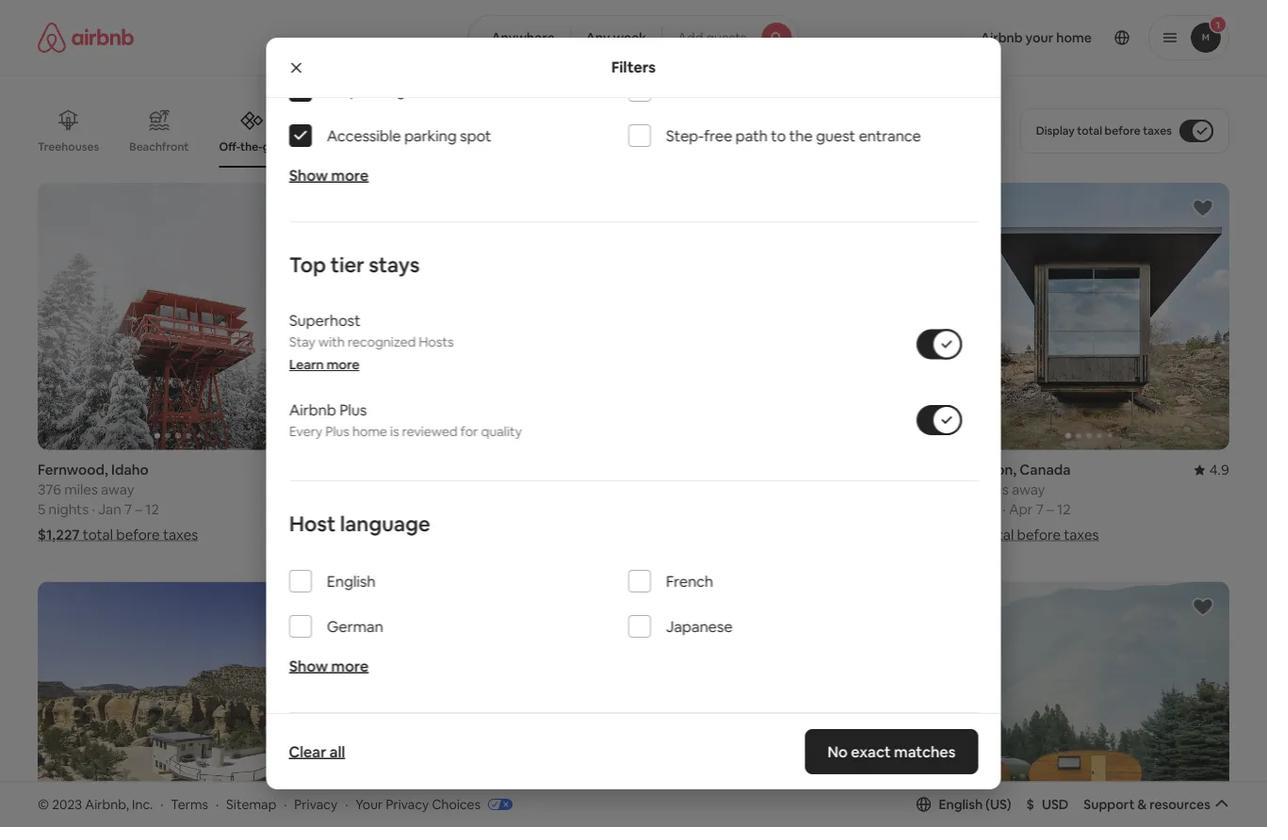 Task type: locate. For each thing, give the bounding box(es) containing it.
plus
[[339, 400, 367, 419], [325, 423, 349, 440]]

english
[[327, 572, 375, 591], [939, 796, 983, 813]]

views
[[778, 139, 808, 154]]

1 horizontal spatial 12
[[1057, 500, 1071, 519]]

12 right jan
[[145, 500, 159, 519]]

0 horizontal spatial step-
[[327, 81, 364, 100]]

©
[[38, 796, 49, 813]]

wider
[[777, 81, 816, 100]]

support & resources button
[[1084, 796, 1230, 813]]

· left apr
[[1003, 500, 1006, 519]]

0 vertical spatial free
[[364, 81, 393, 100]]

away right 381
[[707, 480, 740, 499]]

· left jan
[[92, 500, 95, 519]]

4 miles from the left
[[975, 480, 1009, 499]]

show more down tropical
[[289, 165, 368, 185]]

1 show more from the top
[[289, 165, 368, 185]]

before
[[1105, 123, 1141, 138], [116, 526, 160, 544], [420, 526, 464, 544], [1017, 526, 1061, 544]]

step- up accessible
[[327, 81, 364, 100]]

0 horizontal spatial 12
[[145, 500, 159, 519]]

4.88 out of 5 average rating image
[[275, 461, 319, 479]]

1 12 from the left
[[145, 500, 159, 519]]

free left "path"
[[704, 126, 732, 145]]

1 miles from the left
[[64, 480, 98, 499]]

anywhere button
[[468, 15, 571, 60]]

quality
[[481, 423, 522, 440]]

plus up 'home'
[[339, 400, 367, 419]]

more
[[331, 165, 368, 185], [326, 356, 359, 373], [331, 656, 368, 676]]

no exact matches link
[[805, 729, 979, 775]]

step- down the guest at the right top of page
[[666, 126, 704, 145]]

show more button down german
[[289, 656, 368, 676]]

step- for step-free path to the guest entrance
[[666, 126, 704, 145]]

add to wishlist: nevada city, california image
[[888, 197, 911, 220]]

0 horizontal spatial privacy
[[294, 796, 338, 813]]

0 horizontal spatial english
[[327, 572, 375, 591]]

profile element
[[822, 0, 1230, 75]]

more down the with
[[326, 356, 359, 373]]

tier
[[330, 251, 364, 278]]

1 horizontal spatial nights
[[352, 500, 392, 519]]

0 horizontal spatial 7
[[124, 500, 132, 519]]

0 vertical spatial guest
[[396, 81, 436, 100]]

step-free path to the guest entrance
[[666, 126, 921, 145]]

add to wishlist: columbia falls, montana image
[[1192, 596, 1215, 618]]

show more button
[[289, 165, 368, 185], [289, 656, 368, 676]]

miles inside the fernwood, idaho 376 miles away 5 nights · jan 7 – 12 $1,227 total before taxes
[[64, 480, 98, 499]]

entrance down inches on the right
[[859, 126, 921, 145]]

1 nights from the left
[[49, 500, 89, 519]]

none search field containing anywhere
[[468, 15, 800, 60]]

2 12 from the left
[[1057, 500, 1071, 519]]

5 down 376
[[38, 500, 45, 519]]

off-
[[219, 139, 240, 154]]

clear all
[[289, 742, 345, 761]]

7
[[124, 500, 132, 519], [1036, 500, 1044, 519]]

1 vertical spatial step-
[[666, 126, 704, 145]]

0 vertical spatial step-
[[327, 81, 364, 100]]

english for english
[[327, 572, 375, 591]]

week
[[613, 29, 647, 46]]

total inside button
[[1077, 123, 1103, 138]]

entrance up spot
[[439, 81, 501, 100]]

1 show more button from the top
[[289, 165, 368, 185]]

0 vertical spatial english
[[327, 572, 375, 591]]

free for guest
[[364, 81, 393, 100]]

away up apr
[[1012, 480, 1045, 499]]

to
[[771, 126, 786, 145]]

away
[[101, 480, 134, 499], [401, 480, 434, 499], [707, 480, 740, 499], [1012, 480, 1045, 499]]

miles right 611
[[364, 480, 398, 499]]

add to wishlist: penticton, canada image
[[1192, 197, 1215, 220]]

2 – from the left
[[1047, 500, 1054, 519]]

away up "language"
[[401, 480, 434, 499]]

spot
[[460, 126, 491, 145]]

miles right 381
[[670, 480, 704, 499]]

0 horizontal spatial nights
[[49, 500, 89, 519]]

nights up $1,623
[[352, 500, 392, 519]]

·
[[92, 500, 95, 519], [1003, 500, 1006, 519], [160, 796, 163, 813], [216, 796, 219, 813], [284, 796, 287, 813], [345, 796, 348, 813]]

guest right the on the top right
[[816, 126, 855, 145]]

more down tropical
[[331, 165, 368, 185]]

1 vertical spatial guest
[[816, 126, 855, 145]]

top tier stays
[[289, 251, 419, 278]]

2 horizontal spatial entrance
[[859, 126, 921, 145]]

fernwood, idaho 376 miles away 5 nights · jan 7 – 12 $1,227 total before taxes
[[38, 461, 198, 544]]

2 vertical spatial more
[[331, 656, 368, 676]]

english inside filters dialog
[[327, 572, 375, 591]]

2 5 from the left
[[341, 500, 349, 519]]

english left (us)
[[939, 796, 983, 813]]

1 horizontal spatial english
[[939, 796, 983, 813]]

guest
[[396, 81, 436, 100], [816, 126, 855, 145]]

1 5 from the left
[[38, 500, 45, 519]]

3 away from the left
[[707, 480, 740, 499]]

terms · sitemap · privacy ·
[[171, 796, 348, 813]]

add to wishlist: livingston, montana image
[[585, 197, 607, 220]]

english for english (us)
[[939, 796, 983, 813]]

total right display
[[1077, 123, 1103, 138]]

total right $1,623
[[387, 526, 417, 544]]

$ usd
[[1027, 796, 1069, 813]]

support & resources
[[1084, 796, 1211, 813]]

0 vertical spatial show more button
[[289, 165, 368, 185]]

tropical
[[319, 139, 362, 154]]

stays
[[368, 251, 419, 278]]

2 miles from the left
[[364, 480, 398, 499]]

privacy down clear all button
[[294, 796, 338, 813]]

0 horizontal spatial free
[[364, 81, 393, 100]]

5
[[38, 500, 45, 519], [341, 500, 349, 519]]

show more button down tropical
[[289, 165, 368, 185]]

miles down penticton,
[[975, 480, 1009, 499]]

(us)
[[986, 796, 1012, 813]]

· inside the fernwood, idaho 376 miles away 5 nights · jan 7 – 12 $1,227 total before taxes
[[92, 500, 95, 519]]

7 inside the fernwood, idaho 376 miles away 5 nights · jan 7 – 12 $1,227 total before taxes
[[124, 500, 132, 519]]

display total before taxes
[[1036, 123, 1172, 138]]

2023
[[52, 796, 82, 813]]

1 vertical spatial show more button
[[289, 656, 368, 676]]

show map button
[[571, 699, 696, 744]]

tiny
[[839, 139, 861, 154]]

$1,623
[[341, 526, 384, 544]]

0 horizontal spatial 5
[[38, 500, 45, 519]]

show up add to wishlist: fernwood, idaho "icon"
[[289, 165, 328, 185]]

away up jan
[[101, 480, 134, 499]]

terms link
[[171, 796, 208, 813]]

taxes inside the fernwood, idaho 376 miles away 5 nights · jan 7 – 12 $1,227 total before taxes
[[163, 526, 198, 544]]

canada
[[1020, 461, 1071, 479]]

12
[[145, 500, 159, 519], [1057, 500, 1071, 519]]

total down jan
[[83, 526, 113, 544]]

privacy link
[[294, 796, 338, 813]]

12 inside penticton, canada 379 miles away · apr 7 – 12 total before taxes
[[1057, 500, 1071, 519]]

2 show more button from the top
[[289, 656, 368, 676]]

1 horizontal spatial free
[[704, 126, 732, 145]]

0 vertical spatial plus
[[339, 400, 367, 419]]

2 away from the left
[[401, 480, 434, 499]]

5 down 611
[[341, 500, 349, 519]]

sitemap link
[[226, 796, 276, 813]]

amazing
[[729, 139, 776, 154]]

matches
[[894, 742, 956, 761]]

show
[[289, 165, 328, 185], [289, 656, 328, 676], [590, 713, 624, 730]]

1 7 from the left
[[124, 500, 132, 519]]

add guests button
[[662, 15, 800, 60]]

airbnb,
[[85, 796, 129, 813]]

any week button
[[570, 15, 663, 60]]

1 horizontal spatial 5
[[341, 500, 349, 519]]

exact
[[851, 742, 891, 761]]

1 horizontal spatial step-
[[666, 126, 704, 145]]

nights inside the fernwood, idaho 376 miles away 5 nights · jan 7 – 12 $1,227 total before taxes
[[49, 500, 89, 519]]

idaho
[[111, 461, 149, 479]]

1 vertical spatial more
[[326, 356, 359, 373]]

1 – from the left
[[135, 500, 142, 519]]

your privacy choices
[[355, 796, 481, 813]]

4.9 out of 5 average rating image
[[1195, 461, 1230, 479]]

1 horizontal spatial entrance
[[711, 81, 773, 100]]

filters
[[611, 57, 656, 77]]

free up accessible
[[364, 81, 393, 100]]

1 vertical spatial show more
[[289, 656, 368, 676]]

0 horizontal spatial –
[[135, 500, 142, 519]]

1 away from the left
[[101, 480, 134, 499]]

nights up the $1,227
[[49, 500, 89, 519]]

plus right every
[[325, 423, 349, 440]]

1 horizontal spatial 7
[[1036, 500, 1044, 519]]

more down german
[[331, 656, 368, 676]]

12 inside the fernwood, idaho 376 miles away 5 nights · jan 7 – 12 $1,227 total before taxes
[[145, 500, 159, 519]]

&
[[1138, 796, 1147, 813]]

with
[[318, 334, 344, 351]]

1 horizontal spatial –
[[1047, 500, 1054, 519]]

before right display
[[1105, 123, 1141, 138]]

entrance up "path"
[[711, 81, 773, 100]]

4 away from the left
[[1012, 480, 1045, 499]]

inches
[[874, 81, 918, 100]]

– inside the fernwood, idaho 376 miles away 5 nights · jan 7 – 12 $1,227 total before taxes
[[135, 500, 142, 519]]

miles down fernwood,
[[64, 480, 98, 499]]

no
[[828, 742, 848, 761]]

7 right apr
[[1036, 500, 1044, 519]]

jan
[[98, 500, 121, 519]]

–
[[135, 500, 142, 519], [1047, 500, 1054, 519]]

2 privacy from the left
[[386, 796, 429, 813]]

step-
[[327, 81, 364, 100], [666, 126, 704, 145]]

7 right jan
[[124, 500, 132, 519]]

– right jan
[[135, 500, 142, 519]]

miles
[[64, 480, 98, 499], [364, 480, 398, 499], [670, 480, 704, 499], [975, 480, 1009, 499]]

before down jan
[[116, 526, 160, 544]]

1 vertical spatial free
[[704, 126, 732, 145]]

2 nights from the left
[[352, 500, 392, 519]]

usd
[[1042, 796, 1069, 813]]

german
[[327, 617, 383, 636]]

total down apr
[[984, 526, 1014, 544]]

0 vertical spatial show more
[[289, 165, 368, 185]]

12 right apr
[[1057, 500, 1071, 519]]

· left your
[[345, 796, 348, 813]]

inc.
[[132, 796, 153, 813]]

before right $1,623
[[420, 526, 464, 544]]

show down add to wishlist: escalante, utah 'icon'
[[289, 656, 328, 676]]

display total before taxes button
[[1020, 108, 1230, 154]]

376
[[38, 480, 61, 499]]

– right apr
[[1047, 500, 1054, 519]]

2 7 from the left
[[1036, 500, 1044, 519]]

learn more link
[[289, 356, 359, 373]]

guest up accessible parking spot
[[396, 81, 436, 100]]

1 vertical spatial show
[[289, 656, 328, 676]]

taxes inside display total before taxes button
[[1143, 123, 1172, 138]]

1 horizontal spatial guest
[[816, 126, 855, 145]]

show more down german
[[289, 656, 368, 676]]

1 horizontal spatial privacy
[[386, 796, 429, 813]]

airbnb
[[289, 400, 336, 419]]

None search field
[[468, 15, 800, 60]]

any
[[586, 29, 610, 46]]

1 vertical spatial english
[[939, 796, 983, 813]]

2 vertical spatial show
[[590, 713, 624, 730]]

english up german
[[327, 572, 375, 591]]

group
[[38, 94, 907, 168], [38, 183, 319, 450], [341, 183, 622, 450], [645, 183, 926, 450], [949, 183, 1230, 450], [38, 582, 319, 827], [341, 582, 622, 827], [645, 582, 926, 827], [949, 582, 1230, 827]]

before down apr
[[1017, 526, 1061, 544]]

show left map
[[590, 713, 624, 730]]

privacy right your
[[386, 796, 429, 813]]

homes
[[863, 139, 899, 154]]



Task type: describe. For each thing, give the bounding box(es) containing it.
more inside "superhost stay with recognized hosts learn more"
[[326, 356, 359, 373]]

miles inside penticton, canada 379 miles away · apr 7 – 12 total before taxes
[[975, 480, 1009, 499]]

0 horizontal spatial entrance
[[439, 81, 501, 100]]

add to wishlist: fernwood, idaho image
[[281, 197, 304, 220]]

cabins
[[488, 139, 525, 154]]

total inside the fernwood, idaho 376 miles away 5 nights · jan 7 – 12 $1,227 total before taxes
[[83, 526, 113, 544]]

add guests
[[678, 29, 747, 46]]

superhost
[[289, 311, 360, 330]]

reviewed
[[402, 423, 457, 440]]

away inside the fernwood, idaho 376 miles away 5 nights · jan 7 – 12 $1,227 total before taxes
[[101, 480, 134, 499]]

· inside penticton, canada 379 miles away · apr 7 – 12 total before taxes
[[1003, 500, 1006, 519]]

airbnb plus every plus home is reviewed for quality
[[289, 400, 522, 440]]

taxes inside penticton, canada 379 miles away · apr 7 – 12 total before taxes
[[1064, 526, 1099, 544]]

$1,227
[[38, 526, 80, 544]]

anywhere
[[491, 29, 555, 46]]

penticton,
[[949, 461, 1017, 479]]

free for path
[[704, 126, 732, 145]]

japanese
[[666, 617, 732, 636]]

step-free guest entrance
[[327, 81, 501, 100]]

add
[[678, 29, 703, 46]]

choices
[[432, 796, 481, 813]]

off-the-grid
[[219, 139, 284, 154]]

is
[[390, 423, 399, 440]]

accessible
[[327, 126, 401, 145]]

guest entrance wider than 32 inches
[[666, 81, 918, 100]]

your privacy choices link
[[355, 796, 513, 814]]

32
[[854, 81, 871, 100]]

rooms
[[405, 139, 442, 154]]

taxes inside 611 miles away 5 nights $1,623 total before taxes
[[467, 526, 502, 544]]

path
[[735, 126, 767, 145]]

0 horizontal spatial guest
[[396, 81, 436, 100]]

5 inside 611 miles away 5 nights $1,623 total before taxes
[[341, 500, 349, 519]]

4.9
[[1210, 461, 1230, 479]]

3 miles from the left
[[670, 480, 704, 499]]

hosts
[[418, 334, 453, 351]]

than
[[819, 81, 850, 100]]

before inside button
[[1105, 123, 1141, 138]]

611
[[341, 480, 361, 499]]

apr
[[1009, 500, 1033, 519]]

guests
[[706, 29, 747, 46]]

map
[[627, 713, 655, 730]]

every
[[289, 423, 322, 440]]

resources
[[1150, 796, 1211, 813]]

grid
[[263, 139, 284, 154]]

611 miles away 5 nights $1,623 total before taxes
[[341, 480, 502, 544]]

7 inside penticton, canada 379 miles away · apr 7 – 12 total before taxes
[[1036, 500, 1044, 519]]

show inside button
[[590, 713, 624, 730]]

nights inside 611 miles away 5 nights $1,623 total before taxes
[[352, 500, 392, 519]]

no exact matches
[[828, 742, 956, 761]]

display
[[1036, 123, 1075, 138]]

the
[[789, 126, 812, 145]]

5 inside the fernwood, idaho 376 miles away 5 nights · jan 7 – 12 $1,227 total before taxes
[[38, 500, 45, 519]]

· right inc.
[[160, 796, 163, 813]]

any week
[[586, 29, 647, 46]]

total inside penticton, canada 379 miles away · apr 7 – 12 total before taxes
[[984, 526, 1014, 544]]

all
[[330, 742, 345, 761]]

– inside penticton, canada 379 miles away · apr 7 – 12 total before taxes
[[1047, 500, 1054, 519]]

host language
[[289, 510, 430, 537]]

clear
[[289, 742, 326, 761]]

english (us) button
[[916, 796, 1012, 813]]

total inside 611 miles away 5 nights $1,623 total before taxes
[[387, 526, 417, 544]]

0 vertical spatial more
[[331, 165, 368, 185]]

$
[[1027, 796, 1035, 813]]

· left privacy link
[[284, 796, 287, 813]]

away inside penticton, canada 379 miles away · apr 7 – 12 total before taxes
[[1012, 480, 1045, 499]]

top
[[289, 251, 326, 278]]

parking
[[404, 126, 456, 145]]

learn
[[289, 356, 324, 373]]

recognized
[[347, 334, 416, 351]]

clear all button
[[279, 733, 355, 771]]

french
[[666, 572, 713, 591]]

guest
[[666, 81, 708, 100]]

language
[[340, 510, 430, 537]]

terms
[[171, 796, 208, 813]]

your
[[355, 796, 383, 813]]

english (us)
[[939, 796, 1012, 813]]

381 miles away
[[645, 480, 740, 499]]

add to wishlist: escalante, utah image
[[281, 596, 304, 618]]

the-
[[240, 139, 263, 154]]

treehouses
[[38, 139, 99, 154]]

stay
[[289, 334, 315, 351]]

group containing off-the-grid
[[38, 94, 907, 168]]

1 vertical spatial plus
[[325, 423, 349, 440]]

before inside 611 miles away 5 nights $1,623 total before taxes
[[420, 526, 464, 544]]

sitemap
[[226, 796, 276, 813]]

step- for step-free guest entrance
[[327, 81, 364, 100]]

total before taxes button
[[949, 526, 1099, 544]]

2 show more from the top
[[289, 656, 368, 676]]

filters dialog
[[266, 0, 1001, 790]]

host
[[289, 510, 335, 537]]

away inside 611 miles away 5 nights $1,623 total before taxes
[[401, 480, 434, 499]]

support
[[1084, 796, 1135, 813]]

penticton, canada 379 miles away · apr 7 – 12 total before taxes
[[949, 461, 1099, 544]]

before inside the fernwood, idaho 376 miles away 5 nights · jan 7 – 12 $1,227 total before taxes
[[116, 526, 160, 544]]

0 vertical spatial show
[[289, 165, 328, 185]]

miles inside 611 miles away 5 nights $1,623 total before taxes
[[364, 480, 398, 499]]

379
[[949, 480, 972, 499]]

tiny homes
[[839, 139, 899, 154]]

1 privacy from the left
[[294, 796, 338, 813]]

omg!
[[657, 139, 687, 154]]

before inside penticton, canada 379 miles away · apr 7 – 12 total before taxes
[[1017, 526, 1061, 544]]

· right "terms"
[[216, 796, 219, 813]]



Task type: vqa. For each thing, say whether or not it's contained in the screenshot.
SEARCH FIELD
yes



